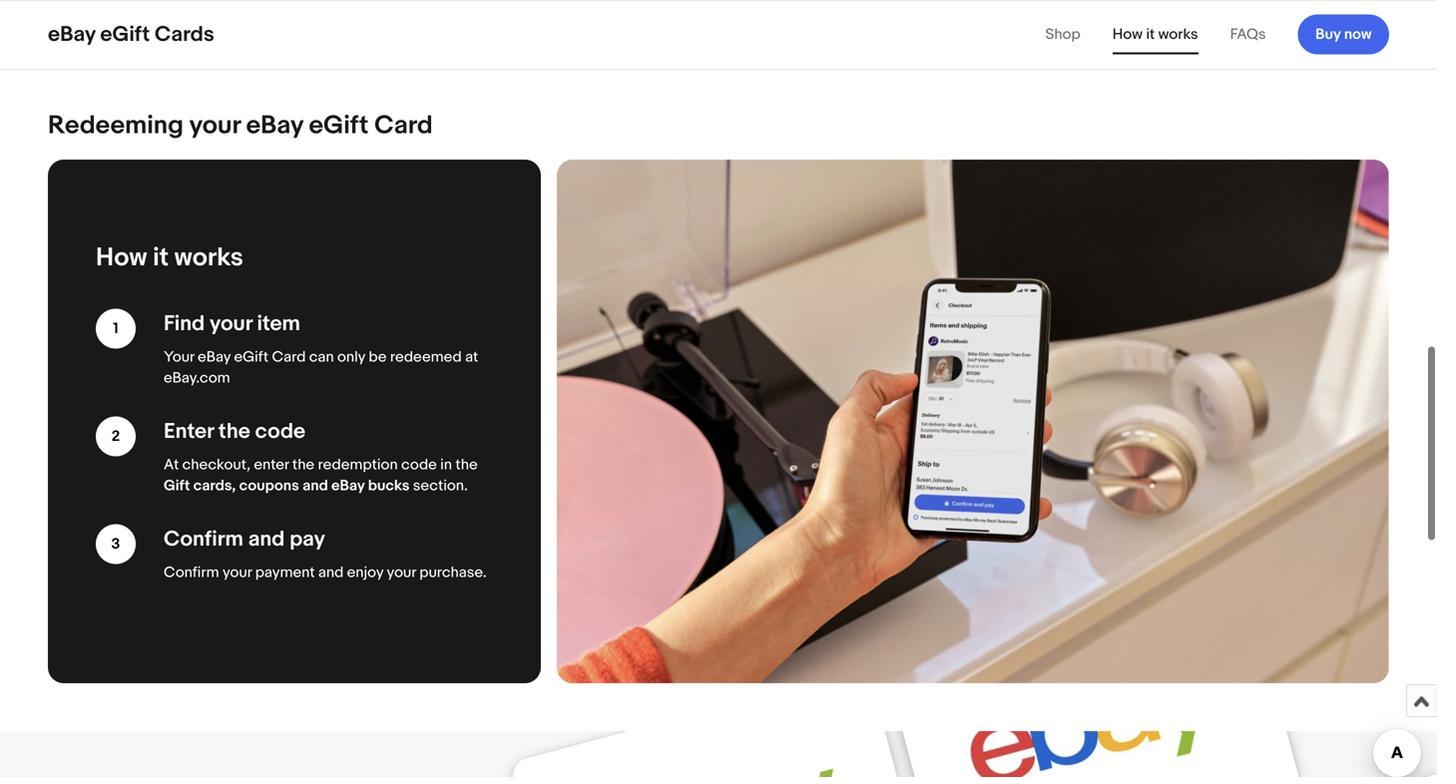 Task type: describe. For each thing, give the bounding box(es) containing it.
shop
[[1046, 25, 1081, 43]]

enter
[[164, 419, 214, 445]]

2 vertical spatial and
[[318, 564, 344, 582]]

your for redeeming
[[189, 110, 241, 141]]

confirm for confirm and pay
[[164, 526, 244, 552]]

in
[[441, 456, 452, 474]]

find your item
[[164, 311, 300, 337]]

1 vertical spatial and
[[248, 526, 285, 552]]

0 vertical spatial how
[[1113, 25, 1143, 43]]

find
[[164, 311, 205, 337]]

card inside your ebay egift card can only be redeemed at ebay.com
[[272, 348, 306, 366]]

your for find
[[210, 311, 252, 337]]

pay
[[290, 526, 325, 552]]

shop link
[[1046, 25, 1081, 43]]

faqs
[[1231, 25, 1267, 43]]

section.
[[413, 477, 468, 495]]

3
[[111, 535, 120, 553]]

purchase.
[[420, 564, 487, 582]]

how it works link
[[1113, 25, 1199, 43]]

at
[[164, 456, 179, 474]]

redeeming your ebay egift card
[[48, 110, 433, 141]]

redeeming
[[48, 110, 184, 141]]

redemption
[[318, 456, 398, 474]]

ebay.com
[[164, 369, 230, 387]]

cards
[[155, 21, 214, 47]]

1 horizontal spatial works
[[1159, 25, 1199, 43]]

only
[[337, 348, 365, 366]]

0 vertical spatial card
[[375, 110, 433, 141]]

code inside at checkout, enter the redemption code in the gift cards, coupons and ebay bucks section.
[[401, 456, 437, 474]]

faqs link
[[1231, 25, 1267, 43]]

2 horizontal spatial egift
[[309, 110, 369, 141]]

0 vertical spatial it
[[1147, 25, 1156, 43]]

at
[[465, 348, 479, 366]]

1
[[113, 320, 118, 338]]

payment
[[255, 564, 315, 582]]



Task type: locate. For each thing, give the bounding box(es) containing it.
ebay inside at checkout, enter the redemption code in the gift cards, coupons and ebay bucks section.
[[332, 477, 365, 495]]

how it works
[[1113, 25, 1199, 43], [96, 243, 244, 274]]

confirm your payment and enjoy your purchase.
[[164, 564, 487, 582]]

cards,
[[193, 477, 236, 495]]

0 vertical spatial works
[[1159, 25, 1199, 43]]

confirm for confirm your payment and enjoy your purchase.
[[164, 564, 219, 582]]

buy
[[1316, 25, 1341, 43]]

it right shop link
[[1147, 25, 1156, 43]]

0 horizontal spatial how
[[96, 243, 147, 274]]

and
[[303, 477, 328, 495], [248, 526, 285, 552], [318, 564, 344, 582]]

0 horizontal spatial it
[[153, 243, 169, 274]]

2 vertical spatial egift
[[234, 348, 269, 366]]

your down confirm and pay
[[223, 564, 252, 582]]

0 horizontal spatial code
[[255, 419, 306, 445]]

enter
[[254, 456, 289, 474]]

how up the 1 at the top left
[[96, 243, 147, 274]]

the right in
[[456, 456, 478, 474]]

ebay egift cards
[[48, 21, 214, 47]]

1 vertical spatial it
[[153, 243, 169, 274]]

and right coupons
[[303, 477, 328, 495]]

0 vertical spatial how it works
[[1113, 25, 1199, 43]]

egift inside your ebay egift card can only be redeemed at ebay.com
[[234, 348, 269, 366]]

2 confirm from the top
[[164, 564, 219, 582]]

now
[[1345, 25, 1372, 43]]

0 horizontal spatial card
[[272, 348, 306, 366]]

0 horizontal spatial the
[[219, 419, 251, 445]]

the up checkout,
[[219, 419, 251, 445]]

and inside at checkout, enter the redemption code in the gift cards, coupons and ebay bucks section.
[[303, 477, 328, 495]]

how it works image
[[557, 160, 1390, 684]]

0 horizontal spatial works
[[175, 243, 244, 274]]

works left faqs link
[[1159, 25, 1199, 43]]

at checkout, enter the redemption code in the gift cards, coupons and ebay bucks section.
[[164, 456, 478, 495]]

egift
[[100, 21, 150, 47], [309, 110, 369, 141], [234, 348, 269, 366]]

enter the code
[[164, 419, 306, 445]]

1 vertical spatial confirm
[[164, 564, 219, 582]]

how it works up find
[[96, 243, 244, 274]]

2 horizontal spatial the
[[456, 456, 478, 474]]

confirm down cards, in the left of the page
[[164, 526, 244, 552]]

1 horizontal spatial how it works
[[1113, 25, 1199, 43]]

your right find
[[210, 311, 252, 337]]

2
[[112, 428, 120, 446]]

enjoy
[[347, 564, 384, 582]]

1 horizontal spatial code
[[401, 456, 437, 474]]

buy now
[[1316, 25, 1372, 43]]

how it works right shop link
[[1113, 25, 1199, 43]]

works up find your item
[[175, 243, 244, 274]]

your
[[189, 110, 241, 141], [210, 311, 252, 337], [223, 564, 252, 582], [387, 564, 416, 582]]

1 horizontal spatial it
[[1147, 25, 1156, 43]]

the right enter
[[292, 456, 315, 474]]

card
[[375, 110, 433, 141], [272, 348, 306, 366]]

how right shop link
[[1113, 25, 1143, 43]]

0 vertical spatial and
[[303, 477, 328, 495]]

and left "enjoy" on the bottom
[[318, 564, 344, 582]]

can
[[309, 348, 334, 366]]

item
[[257, 311, 300, 337]]

your for confirm
[[223, 564, 252, 582]]

1 vertical spatial how it works
[[96, 243, 244, 274]]

confirm and pay
[[164, 526, 325, 552]]

code up enter
[[255, 419, 306, 445]]

0 horizontal spatial egift
[[100, 21, 150, 47]]

1 vertical spatial works
[[175, 243, 244, 274]]

1 vertical spatial egift
[[309, 110, 369, 141]]

1 horizontal spatial card
[[375, 110, 433, 141]]

1 vertical spatial card
[[272, 348, 306, 366]]

redeemed
[[390, 348, 462, 366]]

checkout,
[[182, 456, 251, 474]]

0 vertical spatial code
[[255, 419, 306, 445]]

1 vertical spatial how
[[96, 243, 147, 274]]

1 horizontal spatial the
[[292, 456, 315, 474]]

ebay inside your ebay egift card can only be redeemed at ebay.com
[[198, 348, 231, 366]]

your ebay egift card can only be redeemed at ebay.com
[[164, 348, 479, 387]]

code left in
[[401, 456, 437, 474]]

bucks
[[368, 477, 410, 495]]

it up find
[[153, 243, 169, 274]]

your right "enjoy" on the bottom
[[387, 564, 416, 582]]

0 vertical spatial egift
[[100, 21, 150, 47]]

code
[[255, 419, 306, 445], [401, 456, 437, 474]]

1 horizontal spatial how
[[1113, 25, 1143, 43]]

buy now link
[[1299, 14, 1390, 54]]

gift
[[164, 477, 190, 495]]

0 horizontal spatial how it works
[[96, 243, 244, 274]]

1 horizontal spatial egift
[[234, 348, 269, 366]]

0 vertical spatial confirm
[[164, 526, 244, 552]]

coupons
[[239, 477, 299, 495]]

be
[[369, 348, 387, 366]]

and up payment at the left bottom
[[248, 526, 285, 552]]

your down cards
[[189, 110, 241, 141]]

works
[[1159, 25, 1199, 43], [175, 243, 244, 274]]

1 confirm from the top
[[164, 526, 244, 552]]

confirm
[[164, 526, 244, 552], [164, 564, 219, 582]]

your
[[164, 348, 194, 366]]

how
[[1113, 25, 1143, 43], [96, 243, 147, 274]]

1 vertical spatial code
[[401, 456, 437, 474]]

ebay
[[48, 21, 96, 47], [246, 110, 303, 141], [198, 348, 231, 366], [332, 477, 365, 495]]

it
[[1147, 25, 1156, 43], [153, 243, 169, 274]]

the
[[219, 419, 251, 445], [292, 456, 315, 474], [456, 456, 478, 474]]

confirm down confirm and pay
[[164, 564, 219, 582]]



Task type: vqa. For each thing, say whether or not it's contained in the screenshot.
the Max
no



